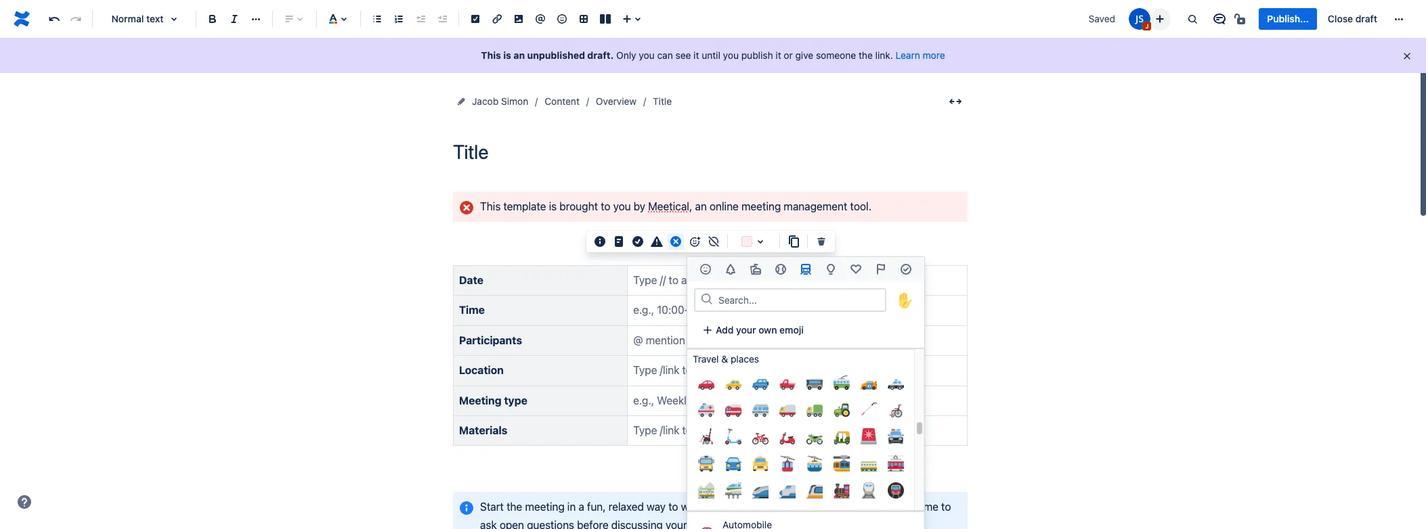 Task type: describe. For each thing, give the bounding box(es) containing it.
productivity image
[[899, 262, 915, 278]]

make page full-width image
[[948, 94, 964, 110]]

learn more link
[[896, 49, 946, 61]]

meeting type
[[459, 395, 528, 407]]

:manual_wheelchair: image
[[888, 402, 905, 418]]

add your own emoji button
[[695, 320, 812, 341]]

see
[[676, 49, 691, 61]]

start
[[480, 501, 504, 513]]

1 horizontal spatial you
[[639, 49, 655, 61]]

until
[[702, 49, 721, 61]]

participants
[[459, 335, 522, 347]]

normal text
[[111, 13, 164, 24]]

2 cell from the left
[[720, 505, 747, 530]]

:bike: image
[[753, 429, 769, 445]]

:police_car: image
[[888, 375, 905, 391]]

warning image
[[649, 234, 665, 250]]

comment icon image
[[1212, 11, 1229, 27]]

:bullettrain_side: image
[[753, 483, 769, 499]]

bullet list ⌘⇧8 image
[[369, 11, 386, 27]]

warm
[[681, 501, 708, 513]]

then
[[813, 501, 837, 513]]

indent tab image
[[434, 11, 451, 27]]

:bullettrain_front: image
[[780, 483, 796, 499]]

someone
[[816, 49, 857, 61]]

more
[[923, 49, 946, 61]]

bold ⌘b image
[[205, 11, 221, 27]]

title
[[653, 96, 672, 107]]

learn
[[896, 49, 921, 61]]

location
[[459, 365, 504, 377]]

relaxed
[[609, 501, 644, 513]]

:fire_engine: image
[[726, 402, 742, 418]]

table image
[[576, 11, 592, 27]]

brought
[[560, 201, 598, 213]]

numbered list ⌘⇧7 image
[[391, 11, 407, 27]]

:probing_cane: image
[[861, 402, 877, 418]]

add
[[716, 325, 734, 336]]

:light_rail: image
[[807, 483, 823, 499]]

people image
[[698, 262, 714, 278]]

undo ⌘z image
[[46, 11, 62, 27]]

:tractor: image
[[834, 402, 850, 418]]

add your own emoji
[[716, 325, 804, 336]]

1 horizontal spatial the
[[726, 501, 742, 513]]

:motor_scooter: image
[[780, 429, 796, 445]]

editor add emoji image
[[687, 234, 703, 250]]

link image
[[489, 11, 505, 27]]

:railway_car: image
[[861, 456, 877, 472]]

flags image
[[874, 262, 890, 278]]

help image
[[16, 495, 33, 511]]

:scooter: image
[[726, 429, 742, 445]]

jacob simon
[[472, 96, 529, 107]]

background color image
[[753, 234, 769, 250]]

note image
[[611, 234, 627, 250]]

choose an emoji category tab list
[[688, 257, 925, 282]]

type
[[504, 395, 528, 407]]

:race_car: image
[[861, 375, 877, 391]]

close
[[1329, 13, 1354, 24]]

more image
[[1392, 11, 1408, 27]]

materials
[[459, 425, 508, 437]]

each
[[863, 501, 887, 513]]

ask
[[480, 520, 497, 530]]

time
[[459, 304, 485, 317]]

template
[[504, 201, 546, 213]]

more formatting image
[[248, 11, 264, 27]]

this is an unpublished draft. only you can see it until you publish it or give someone the link. learn more
[[481, 49, 946, 61]]

before
[[577, 520, 609, 530]]

you inside main content area, start typing to enter text. text box
[[614, 201, 631, 213]]

:train2: image
[[861, 483, 877, 499]]

0 vertical spatial an
[[514, 49, 525, 61]]

publish...
[[1268, 13, 1310, 24]]

this template is brought to you by meetical, an online meeting management tool.
[[480, 201, 872, 213]]

2 horizontal spatial you
[[723, 49, 739, 61]]

:rotating_light: image
[[861, 429, 877, 445]]

own
[[759, 325, 778, 336]]

time
[[918, 501, 939, 513]]

travel & places
[[693, 354, 760, 365]]

6 cell from the left
[[829, 505, 856, 530]]

2 horizontal spatial the
[[859, 49, 873, 61]]

symbols image
[[848, 262, 865, 278]]

:auto_rickshaw: image
[[834, 429, 850, 445]]

by
[[634, 201, 646, 213]]

activity image
[[773, 262, 789, 278]]

italic ⌘i image
[[226, 11, 243, 27]]

move this page image
[[456, 96, 467, 107]]

jacob simon link
[[472, 94, 529, 110]]

4 cell from the left
[[774, 505, 802, 530]]

outdent ⇧tab image
[[413, 11, 429, 27]]

0 horizontal spatial to
[[601, 201, 611, 213]]

0 horizontal spatial the
[[507, 501, 523, 513]]

panel info image
[[459, 500, 475, 517]]

give inside start the meeting in a fun, relaxed way to warm up the conversation. then give each other time to ask open questions before discussing your progress toward goals.
[[840, 501, 860, 513]]

success image
[[630, 234, 646, 250]]

:oncoming_taxi: image
[[753, 456, 769, 472]]

confluence image
[[11, 8, 33, 30]]

:mountain_railway: image
[[699, 483, 715, 499]]

tool.
[[851, 201, 872, 213]]

emoji
[[780, 325, 804, 336]]

emoji image
[[554, 11, 571, 27]]

:ambulance: image
[[699, 402, 715, 418]]

nature image
[[723, 262, 739, 278]]

:oncoming_automobile: image
[[726, 456, 742, 472]]

invite to edit image
[[1153, 11, 1169, 27]]

Main content area, start typing to enter text. text field
[[445, 192, 976, 530]]

food & drink image
[[748, 262, 764, 278]]

travel & places image
[[798, 262, 814, 278]]



Task type: locate. For each thing, give the bounding box(es) containing it.
way
[[647, 501, 666, 513]]

it right see
[[694, 49, 700, 61]]

fun,
[[587, 501, 606, 513]]

0 horizontal spatial it
[[694, 49, 700, 61]]

1 vertical spatial is
[[549, 201, 557, 213]]

0 vertical spatial this
[[481, 49, 501, 61]]

date
[[459, 274, 484, 287]]

:red_car: image
[[695, 520, 716, 530]]

it
[[694, 49, 700, 61], [776, 49, 782, 61]]

close draft
[[1329, 13, 1378, 24]]

is inside main content area, start typing to enter text. text box
[[549, 201, 557, 213]]

it left 'or'
[[776, 49, 782, 61]]

action item image
[[468, 11, 484, 27]]

the up open
[[507, 501, 523, 513]]

0 horizontal spatial you
[[614, 201, 631, 213]]

this for this template is brought to you by meetical, an online meeting management tool.
[[480, 201, 501, 213]]

0 horizontal spatial your
[[666, 520, 688, 530]]

1 it from the left
[[694, 49, 700, 61]]

meetical,
[[649, 201, 693, 213]]

2 horizontal spatial to
[[942, 501, 952, 513]]

:mountain_cableway: image
[[807, 456, 823, 472]]

to right way
[[669, 501, 679, 513]]

simon
[[501, 96, 529, 107]]

1 vertical spatial this
[[480, 201, 501, 213]]

an inside main content area, start typing to enter text. text box
[[695, 201, 707, 213]]

no restrictions image
[[1234, 11, 1250, 27]]

1 vertical spatial give
[[840, 501, 860, 513]]

your inside button
[[737, 325, 757, 336]]

this for this is an unpublished draft. only you can see it until you publish it or give someone the link. learn more
[[481, 49, 501, 61]]

normal text button
[[98, 4, 190, 34]]

0 horizontal spatial is
[[504, 49, 512, 61]]

:oncoming_police_car: image
[[888, 429, 905, 445]]

0 vertical spatial give
[[796, 49, 814, 61]]

:bus: image
[[807, 375, 823, 391]]

meeting up background color image
[[742, 201, 781, 213]]

1 cell from the left
[[693, 505, 720, 530]]

1 horizontal spatial an
[[695, 201, 707, 213]]

discussing
[[612, 520, 663, 530]]

unpublished
[[528, 49, 585, 61]]

0 horizontal spatial give
[[796, 49, 814, 61]]

:monorail: image
[[726, 483, 742, 499]]

:trolleybus: image
[[834, 375, 850, 391]]

jacob simon image
[[1130, 8, 1151, 30]]

an down add image, video, or file on the top left of page
[[514, 49, 525, 61]]

:suspension_railway: image
[[834, 456, 850, 472]]

mention image
[[533, 11, 549, 27]]

travel
[[693, 354, 719, 365]]

info image
[[592, 234, 608, 250]]

you left can
[[639, 49, 655, 61]]

close draft button
[[1321, 8, 1386, 30]]

1 vertical spatial your
[[666, 520, 688, 530]]

you
[[639, 49, 655, 61], [723, 49, 739, 61], [614, 201, 631, 213]]

find and replace image
[[1185, 11, 1202, 27]]

travel & places grid
[[688, 350, 925, 530]]

0 vertical spatial your
[[737, 325, 757, 336]]

the down :monorail: image
[[726, 501, 742, 513]]

0 vertical spatial :red_car: image
[[699, 375, 715, 391]]

:metro: image
[[888, 483, 905, 499]]

in
[[568, 501, 576, 513]]

goals.
[[772, 520, 801, 530]]

draft
[[1356, 13, 1378, 24]]

0 vertical spatial meeting
[[742, 201, 781, 213]]

7 cell from the left
[[856, 505, 883, 530]]

title link
[[653, 94, 672, 110]]

:red_car: image down warm
[[695, 520, 716, 530]]

the left link.
[[859, 49, 873, 61]]

only
[[617, 49, 637, 61]]

:oncoming_bus: image
[[699, 456, 715, 472]]

1 horizontal spatial is
[[549, 201, 557, 213]]

0 horizontal spatial meeting
[[525, 501, 565, 513]]

:articulated_lorry: image
[[807, 402, 823, 418]]

open
[[500, 520, 524, 530]]

1 horizontal spatial it
[[776, 49, 782, 61]]

:truck: image
[[780, 402, 796, 418]]

an left online
[[695, 201, 707, 213]]

your right the add at bottom
[[737, 325, 757, 336]]

online
[[710, 201, 739, 213]]

other
[[889, 501, 915, 513]]

meeting up questions
[[525, 501, 565, 513]]

jacob
[[472, 96, 499, 107]]

content
[[545, 96, 580, 107]]

draft.
[[588, 49, 614, 61]]

remove image
[[814, 234, 830, 250]]

error image
[[668, 234, 684, 250]]

Give this page a title text field
[[453, 141, 968, 163]]

1 vertical spatial meeting
[[525, 501, 565, 513]]

:taxi: image
[[726, 375, 742, 391]]

1 vertical spatial :red_car: image
[[695, 520, 716, 530]]

&
[[722, 354, 729, 365]]

to right the time
[[942, 501, 952, 513]]

management
[[784, 201, 848, 213]]

copy image
[[786, 234, 802, 250]]

:red_car: image
[[699, 375, 715, 391], [695, 520, 716, 530]]

1 horizontal spatial to
[[669, 501, 679, 513]]

to right brought on the left of the page
[[601, 201, 611, 213]]

text
[[146, 13, 164, 24]]

redo ⌘⇧z image
[[68, 11, 84, 27]]

this right panel error image
[[480, 201, 501, 213]]

start the meeting in a fun, relaxed way to warm up the conversation. then give each other time to ask open questions before discussing your progress toward goals.
[[480, 501, 954, 530]]

1 horizontal spatial meeting
[[742, 201, 781, 213]]

your
[[737, 325, 757, 336], [666, 520, 688, 530]]

progress
[[690, 520, 733, 530]]

can
[[658, 49, 673, 61]]

:train: image
[[888, 456, 905, 472]]

a
[[579, 501, 585, 513]]

content link
[[545, 94, 580, 110]]

or
[[784, 49, 793, 61]]

questions
[[527, 520, 575, 530]]

add image, video, or file image
[[511, 11, 527, 27]]

:red_car: image down the travel
[[699, 375, 715, 391]]

objects image
[[823, 262, 840, 278]]

:aerial_tramway: image
[[780, 456, 796, 472]]

saved
[[1089, 13, 1116, 24]]

this
[[481, 49, 501, 61], [480, 201, 501, 213]]

normal
[[111, 13, 144, 24]]

:motorcycle: image
[[807, 429, 823, 445]]

overview link
[[596, 94, 637, 110]]

emoji picker dialog
[[687, 257, 926, 530]]

meeting
[[742, 201, 781, 213], [525, 501, 565, 513]]

your inside start the meeting in a fun, relaxed way to warm up the conversation. then give each other time to ask open questions before discussing your progress toward goals.
[[666, 520, 688, 530]]

an
[[514, 49, 525, 61], [695, 201, 707, 213]]

is down link icon
[[504, 49, 512, 61]]

:blue_car: image
[[753, 375, 769, 391]]

confluence image
[[11, 8, 33, 30]]

1 horizontal spatial your
[[737, 325, 757, 336]]

Emoji name field
[[715, 291, 886, 310]]

toward
[[736, 520, 769, 530]]

:raised_hand: image
[[894, 288, 918, 313], [898, 292, 914, 309]]

remove emoji image
[[706, 234, 722, 250]]

3 cell from the left
[[747, 505, 774, 530]]

give down :steam_locomotive: image
[[840, 501, 860, 513]]

is
[[504, 49, 512, 61], [549, 201, 557, 213]]

:motorized_wheelchair: image
[[699, 429, 715, 445]]

publish... button
[[1260, 8, 1318, 30]]

give
[[796, 49, 814, 61], [840, 501, 860, 513]]

you left by
[[614, 201, 631, 213]]

conversation.
[[745, 501, 810, 513]]

:minibus: image
[[753, 402, 769, 418]]

up
[[711, 501, 723, 513]]

meeting inside start the meeting in a fun, relaxed way to warm up the conversation. then give each other time to ask open questions before discussing your progress toward goals.
[[525, 501, 565, 513]]

:pickup_truck: image
[[780, 375, 796, 391]]

1 horizontal spatial give
[[840, 501, 860, 513]]

panel error image
[[459, 200, 475, 216]]

this down link icon
[[481, 49, 501, 61]]

1 vertical spatial an
[[695, 201, 707, 213]]

this inside main content area, start typing to enter text. text box
[[480, 201, 501, 213]]

:steam_locomotive: image
[[834, 483, 850, 499]]

give right 'or'
[[796, 49, 814, 61]]

dismiss image
[[1403, 51, 1413, 62]]

cell
[[693, 505, 720, 530], [720, 505, 747, 530], [747, 505, 774, 530], [774, 505, 802, 530], [802, 505, 829, 530], [829, 505, 856, 530], [856, 505, 883, 530], [883, 505, 910, 530]]

0 horizontal spatial an
[[514, 49, 525, 61]]

places
[[731, 354, 760, 365]]

publish
[[742, 49, 774, 61]]

is left brought on the left of the page
[[549, 201, 557, 213]]

0 vertical spatial is
[[504, 49, 512, 61]]

emojis actions and list panel tab panel
[[688, 282, 925, 530]]

the
[[859, 49, 873, 61], [507, 501, 523, 513], [726, 501, 742, 513]]

overview
[[596, 96, 637, 107]]

layouts image
[[598, 11, 614, 27]]

8 cell from the left
[[883, 505, 910, 530]]

meeting
[[459, 395, 502, 407]]

to
[[601, 201, 611, 213], [669, 501, 679, 513], [942, 501, 952, 513]]

5 cell from the left
[[802, 505, 829, 530]]

link.
[[876, 49, 894, 61]]

you right "until"
[[723, 49, 739, 61]]

2 it from the left
[[776, 49, 782, 61]]

your down warm
[[666, 520, 688, 530]]



Task type: vqa. For each thing, say whether or not it's contained in the screenshot.
Time
yes



